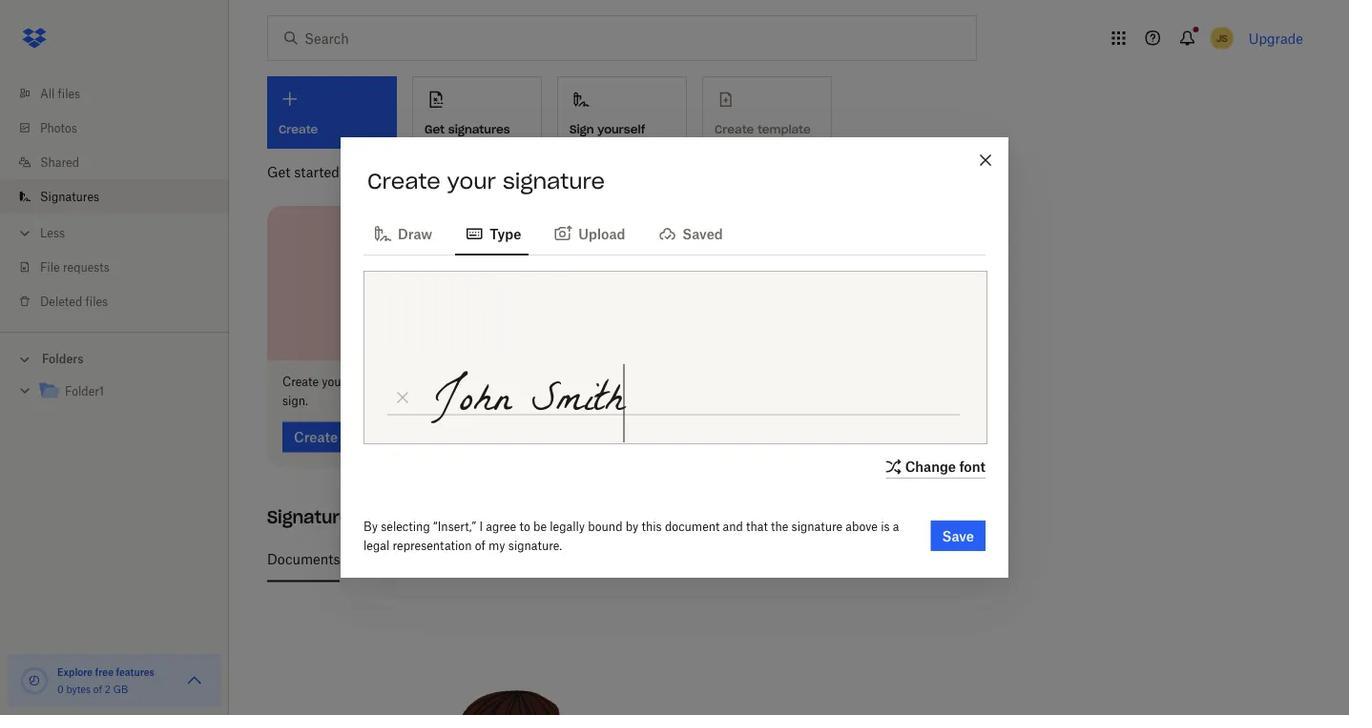 Task type: describe. For each thing, give the bounding box(es) containing it.
2 3 from the left
[[518, 552, 526, 568]]

create your signature dialog
[[341, 137, 1009, 578]]

left
[[651, 552, 672, 568]]

a
[[893, 520, 899, 534]]

1 3 from the left
[[490, 552, 498, 568]]

2
[[105, 684, 111, 696]]

photos
[[40, 121, 77, 135]]

tab list inside create your signature dialog
[[364, 210, 986, 256]]

file requests
[[40, 260, 110, 274]]

1 vertical spatial this
[[675, 552, 699, 568]]

get for get signatures
[[425, 122, 445, 137]]

started
[[294, 164, 340, 180]]

sign.
[[282, 394, 308, 408]]

type
[[490, 226, 521, 242]]

templates tab
[[355, 537, 421, 583]]

font
[[959, 459, 986, 475]]

signatures link
[[15, 179, 229, 214]]

draw
[[398, 226, 432, 242]]

change font button
[[882, 456, 986, 479]]

features
[[116, 667, 154, 679]]

agree
[[486, 520, 516, 534]]

photos link
[[15, 111, 229, 145]]

all
[[40, 86, 55, 101]]

my
[[489, 539, 505, 553]]

get signatures
[[425, 122, 510, 137]]

create for create your signature so you're always ready to sign.
[[282, 375, 319, 389]]

sign
[[570, 122, 594, 137]]

Your name text field
[[417, 364, 965, 444]]

requests inside list
[[63, 260, 110, 274]]

i
[[479, 520, 483, 534]]

shared link
[[15, 145, 229, 179]]

yourself inside tab list
[[804, 552, 854, 568]]

by
[[626, 520, 639, 534]]

less image
[[15, 224, 34, 243]]

save
[[942, 528, 974, 544]]

create for create your signature
[[367, 168, 441, 195]]

is inside by selecting "insert," i agree to be legally bound by this document and that the signature above is a legal representation of my signature.
[[881, 520, 890, 534]]

deleted files link
[[15, 284, 229, 319]]

saved
[[683, 226, 723, 242]]

free
[[95, 667, 114, 679]]

deleted
[[40, 294, 82, 309]]

less
[[40, 226, 65, 240]]

documents
[[267, 552, 340, 568]]

folders
[[42, 352, 84, 366]]

upgrade link
[[1249, 30, 1304, 46]]

your for create your signature
[[447, 168, 496, 195]]

document
[[665, 520, 720, 534]]

get signatures button
[[412, 76, 542, 149]]

of inside by selecting "insert," i agree to be legally bound by this document and that the signature above is a legal representation of my signature.
[[475, 539, 486, 553]]

legal
[[364, 539, 390, 553]]

folders button
[[0, 345, 229, 373]]

files for deleted files
[[85, 294, 108, 309]]

0
[[57, 684, 64, 696]]

quota usage element
[[19, 666, 50, 697]]

"insert,"
[[433, 520, 476, 534]]

documents tab
[[267, 537, 340, 583]]

signature down legally at the bottom left of page
[[530, 552, 589, 568]]

signing
[[751, 552, 800, 568]]

signature inside create your signature so you're always ready to sign.
[[349, 375, 400, 389]]

signatures list item
[[0, 179, 229, 214]]

create your signature
[[367, 168, 605, 195]]



Task type: locate. For each thing, give the bounding box(es) containing it.
of left my
[[475, 539, 486, 553]]

requests inside tab list
[[593, 552, 648, 568]]

1 horizontal spatial requests
[[593, 552, 648, 568]]

0 horizontal spatial get
[[267, 164, 290, 180]]

0 vertical spatial files
[[58, 86, 80, 101]]

get inside button
[[425, 122, 445, 137]]

3 right my
[[518, 552, 526, 568]]

sign yourself
[[570, 122, 645, 137]]

1 horizontal spatial create
[[367, 168, 441, 195]]

save button
[[931, 521, 986, 552]]

is
[[881, 520, 890, 534], [858, 552, 868, 568]]

signature
[[503, 168, 605, 195], [349, 375, 400, 389], [792, 520, 843, 534], [530, 552, 589, 568]]

3
[[490, 552, 498, 568], [518, 552, 526, 568]]

to inside by selecting "insert," i agree to be legally bound by this document and that the signature above is a legal representation of my signature.
[[520, 520, 530, 534]]

of left 2
[[93, 684, 102, 696]]

0 vertical spatial is
[[881, 520, 890, 534]]

1 horizontal spatial signatures
[[267, 507, 361, 529]]

3 down agree in the bottom left of the page
[[490, 552, 498, 568]]

0 horizontal spatial of
[[93, 684, 102, 696]]

3 of 3 signature requests left this month. signing yourself is unlimited.
[[490, 552, 935, 568]]

dropbox image
[[15, 19, 53, 57]]

get left started
[[267, 164, 290, 180]]

yourself inside sign yourself button
[[598, 122, 645, 137]]

1 vertical spatial get
[[267, 164, 290, 180]]

yourself right sign
[[598, 122, 645, 137]]

yourself down above
[[804, 552, 854, 568]]

1 horizontal spatial 3
[[518, 552, 526, 568]]

files inside all files link
[[58, 86, 80, 101]]

0 horizontal spatial files
[[58, 86, 80, 101]]

create
[[367, 168, 441, 195], [282, 375, 319, 389]]

get
[[425, 122, 445, 137], [267, 164, 290, 180]]

the
[[771, 520, 789, 534]]

0 horizontal spatial requests
[[63, 260, 110, 274]]

1 vertical spatial signatures
[[375, 164, 441, 180]]

0 vertical spatial signatures
[[40, 189, 99, 204]]

0 horizontal spatial signatures
[[375, 164, 441, 180]]

create inside create your signature so you're always ready to sign.
[[282, 375, 319, 389]]

representation
[[393, 539, 472, 553]]

signatures inside button
[[448, 122, 510, 137]]

list
[[0, 65, 229, 332]]

0 horizontal spatial 3
[[490, 552, 498, 568]]

get up "create your signature"
[[425, 122, 445, 137]]

1 horizontal spatial get
[[425, 122, 445, 137]]

tab list containing draw
[[364, 210, 986, 256]]

0 vertical spatial create
[[367, 168, 441, 195]]

to right ready
[[527, 375, 538, 389]]

yourself
[[598, 122, 645, 137], [804, 552, 854, 568]]

and
[[723, 520, 743, 534]]

files right all
[[58, 86, 80, 101]]

1 horizontal spatial signatures
[[448, 122, 510, 137]]

1 horizontal spatial your
[[447, 168, 496, 195]]

selecting
[[381, 520, 430, 534]]

with
[[343, 164, 371, 180]]

folder1 link
[[38, 379, 214, 405]]

signatures up documents tab
[[267, 507, 361, 529]]

signatures
[[40, 189, 99, 204], [267, 507, 361, 529]]

signature.
[[508, 539, 562, 553]]

0 vertical spatial signatures
[[448, 122, 510, 137]]

signature left so
[[349, 375, 400, 389]]

gb
[[113, 684, 128, 696]]

of inside explore free features 0 bytes of 2 gb
[[93, 684, 102, 696]]

file requests link
[[15, 250, 229, 284]]

0 horizontal spatial this
[[642, 520, 662, 534]]

signatures down shared
[[40, 189, 99, 204]]

to left be
[[520, 520, 530, 534]]

is left a
[[881, 520, 890, 534]]

signatures
[[448, 122, 510, 137], [375, 164, 441, 180]]

by
[[364, 520, 378, 534]]

upload
[[579, 226, 625, 242]]

you're
[[419, 375, 451, 389]]

requests right file
[[63, 260, 110, 274]]

create your signature so you're always ready to sign.
[[282, 375, 538, 408]]

explore free features 0 bytes of 2 gb
[[57, 667, 154, 696]]

1 vertical spatial to
[[520, 520, 530, 534]]

1 horizontal spatial yourself
[[804, 552, 854, 568]]

that
[[746, 520, 768, 534]]

shared
[[40, 155, 79, 169]]

to inside create your signature so you're always ready to sign.
[[527, 375, 538, 389]]

2 horizontal spatial of
[[502, 552, 514, 568]]

of down agree in the bottom left of the page
[[502, 552, 514, 568]]

0 vertical spatial to
[[527, 375, 538, 389]]

to
[[527, 375, 538, 389], [520, 520, 530, 534]]

explore
[[57, 667, 93, 679]]

signatures right the "with"
[[375, 164, 441, 180]]

get for get started with signatures
[[267, 164, 290, 180]]

0 horizontal spatial signatures
[[40, 189, 99, 204]]

0 vertical spatial this
[[642, 520, 662, 534]]

sign yourself button
[[557, 76, 687, 149]]

0 horizontal spatial yourself
[[598, 122, 645, 137]]

1 horizontal spatial this
[[675, 552, 699, 568]]

tab list containing documents
[[267, 537, 1296, 583]]

1 vertical spatial is
[[858, 552, 868, 568]]

your left so
[[322, 375, 346, 389]]

tab list
[[364, 210, 986, 256], [267, 537, 1296, 583]]

month.
[[703, 552, 747, 568]]

0 vertical spatial requests
[[63, 260, 110, 274]]

0 vertical spatial your
[[447, 168, 496, 195]]

by selecting "insert," i agree to be legally bound by this document and that the signature above is a legal representation of my signature.
[[364, 520, 899, 553]]

be
[[533, 520, 547, 534]]

requests down by
[[593, 552, 648, 568]]

requests
[[63, 260, 110, 274], [593, 552, 648, 568]]

your
[[447, 168, 496, 195], [322, 375, 346, 389]]

this right by
[[642, 520, 662, 534]]

1 vertical spatial signatures
[[267, 507, 361, 529]]

change
[[905, 459, 956, 475]]

so
[[403, 375, 415, 389]]

1 vertical spatial create
[[282, 375, 319, 389]]

1 vertical spatial your
[[322, 375, 346, 389]]

this
[[642, 520, 662, 534], [675, 552, 699, 568]]

upgrade
[[1249, 30, 1304, 46]]

signature inside by selecting "insert," i agree to be legally bound by this document and that the signature above is a legal representation of my signature.
[[792, 520, 843, 534]]

1 horizontal spatial files
[[85, 294, 108, 309]]

1 vertical spatial yourself
[[804, 552, 854, 568]]

create up draw
[[367, 168, 441, 195]]

0 vertical spatial yourself
[[598, 122, 645, 137]]

your for create your signature so you're always ready to sign.
[[322, 375, 346, 389]]

is down above
[[858, 552, 868, 568]]

1 vertical spatial files
[[85, 294, 108, 309]]

signatures inside "list item"
[[40, 189, 99, 204]]

this right left
[[675, 552, 699, 568]]

1 horizontal spatial of
[[475, 539, 486, 553]]

1 horizontal spatial is
[[881, 520, 890, 534]]

templates
[[355, 552, 421, 568]]

unlimited.
[[872, 552, 935, 568]]

0 vertical spatial tab list
[[364, 210, 986, 256]]

change font
[[905, 459, 986, 475]]

bytes
[[66, 684, 91, 696]]

files inside deleted files link
[[85, 294, 108, 309]]

signature right the
[[792, 520, 843, 534]]

legally
[[550, 520, 585, 534]]

get started with signatures
[[267, 164, 441, 180]]

1 vertical spatial tab list
[[267, 537, 1296, 583]]

files
[[58, 86, 80, 101], [85, 294, 108, 309]]

folder1
[[65, 385, 104, 399]]

all files link
[[15, 76, 229, 111]]

above
[[846, 520, 878, 534]]

signatures up "create your signature"
[[448, 122, 510, 137]]

create up sign.
[[282, 375, 319, 389]]

0 horizontal spatial is
[[858, 552, 868, 568]]

your inside create your signature so you're always ready to sign.
[[322, 375, 346, 389]]

of
[[475, 539, 486, 553], [502, 552, 514, 568], [93, 684, 102, 696]]

your down get signatures
[[447, 168, 496, 195]]

deleted files
[[40, 294, 108, 309]]

1 vertical spatial requests
[[593, 552, 648, 568]]

0 horizontal spatial create
[[282, 375, 319, 389]]

list containing all files
[[0, 65, 229, 332]]

always
[[454, 375, 491, 389]]

files for all files
[[58, 86, 80, 101]]

create inside dialog
[[367, 168, 441, 195]]

signature down sign
[[503, 168, 605, 195]]

bound
[[588, 520, 623, 534]]

0 horizontal spatial your
[[322, 375, 346, 389]]

this inside by selecting "insert," i agree to be legally bound by this document and that the signature above is a legal representation of my signature.
[[642, 520, 662, 534]]

all files
[[40, 86, 80, 101]]

files right deleted
[[85, 294, 108, 309]]

file
[[40, 260, 60, 274]]

ready
[[494, 375, 524, 389]]

your inside dialog
[[447, 168, 496, 195]]

0 vertical spatial get
[[425, 122, 445, 137]]



Task type: vqa. For each thing, say whether or not it's contained in the screenshot.
second Expand folder icon
no



